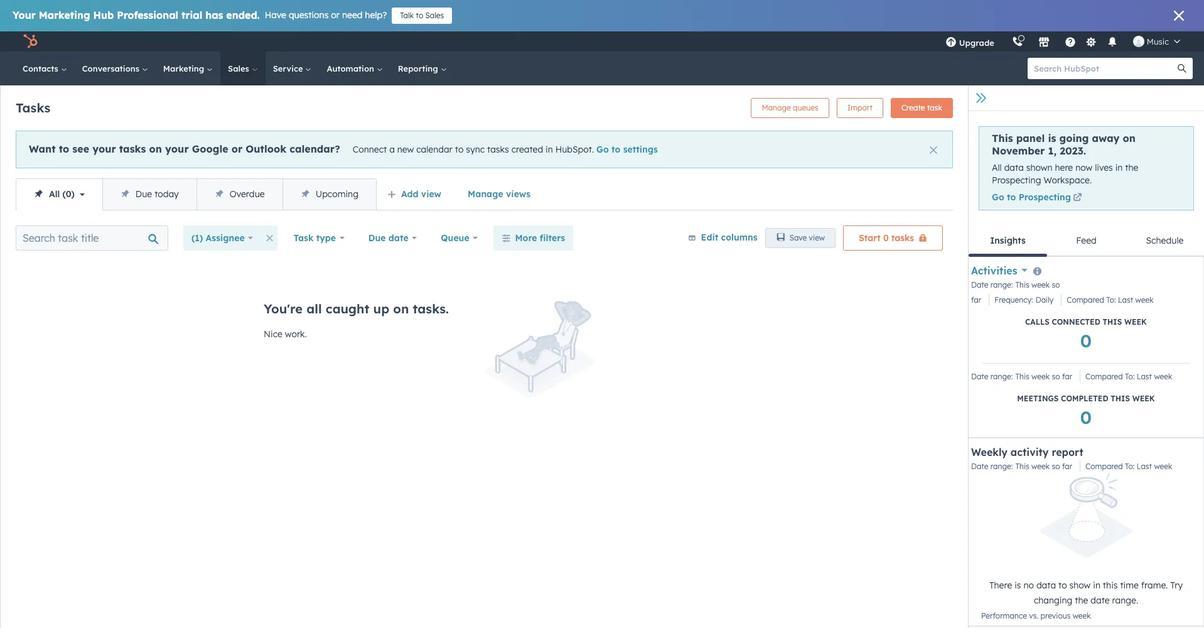Task type: locate. For each thing, give the bounding box(es) containing it.
0 horizontal spatial close image
[[930, 146, 938, 154]]

0 horizontal spatial the
[[1075, 595, 1089, 606]]

all inside navigation
[[49, 188, 60, 200]]

0 horizontal spatial manage
[[468, 188, 503, 200]]

hub
[[93, 9, 114, 21]]

prospecting up 'go to prospecting'
[[992, 174, 1042, 186]]

manage queues link
[[751, 98, 829, 118]]

2 horizontal spatial tasks
[[892, 232, 914, 244]]

1 so from the top
[[1052, 280, 1060, 289]]

lives
[[1095, 162, 1113, 173]]

date down add
[[389, 232, 409, 244]]

add view button
[[379, 181, 452, 207]]

range: inside calls connected this week element
[[991, 280, 1013, 289]]

2 vertical spatial date
[[972, 461, 989, 471]]

want
[[29, 143, 56, 155]]

0 horizontal spatial or
[[232, 143, 243, 155]]

1 horizontal spatial in
[[1094, 580, 1101, 591]]

now
[[1076, 162, 1093, 173]]

0 vertical spatial date
[[972, 280, 989, 289]]

due date button
[[360, 225, 425, 251]]

1 vertical spatial view
[[809, 233, 825, 242]]

1 horizontal spatial due
[[368, 232, 386, 244]]

1 horizontal spatial the
[[1126, 162, 1139, 173]]

menu
[[937, 31, 1189, 51]]

1 vertical spatial data
[[1037, 580, 1056, 591]]

menu containing music
[[937, 31, 1189, 51]]

nice
[[264, 328, 283, 340]]

1 horizontal spatial data
[[1037, 580, 1056, 591]]

tasks right sync
[[487, 144, 509, 155]]

1 vertical spatial in
[[1116, 162, 1123, 173]]

1 vertical spatial manage
[[468, 188, 503, 200]]

0 vertical spatial 0 button
[[1081, 329, 1092, 353]]

2 vertical spatial range:
[[991, 461, 1013, 471]]

1 vertical spatial is
[[1015, 580, 1021, 591]]

1 horizontal spatial manage
[[762, 103, 791, 112]]

0 vertical spatial last
[[1118, 295, 1134, 304]]

0 horizontal spatial go
[[597, 144, 609, 155]]

0 button up the report
[[1081, 406, 1092, 429]]

so
[[1052, 280, 1060, 289], [1052, 372, 1060, 381], [1052, 461, 1060, 471]]

1 horizontal spatial your
[[165, 143, 189, 155]]

all down november on the right of page
[[992, 162, 1002, 173]]

1 horizontal spatial is
[[1048, 132, 1057, 144]]

0
[[66, 188, 71, 200], [884, 232, 889, 244], [1081, 330, 1092, 352], [1081, 406, 1092, 428]]

frequency:
[[995, 295, 1034, 304]]

far down the report
[[1063, 461, 1073, 471]]

data up changing
[[1037, 580, 1056, 591]]

or right google
[[232, 143, 243, 155]]

0 vertical spatial sales
[[426, 11, 444, 20]]

2 horizontal spatial on
[[1123, 132, 1136, 144]]

or left need
[[331, 9, 340, 21]]

tasks.
[[413, 301, 449, 317]]

date
[[972, 280, 989, 289], [972, 372, 989, 381], [972, 461, 989, 471]]

0 vertical spatial to:
[[1107, 295, 1116, 304]]

1 vertical spatial compared
[[1086, 372, 1123, 381]]

0 horizontal spatial tasks
[[119, 143, 146, 155]]

0 vertical spatial marketing
[[39, 9, 90, 21]]

0 horizontal spatial your
[[92, 143, 116, 155]]

to: inside meetings completed this week element
[[1125, 372, 1135, 381]]

start 0 tasks button
[[843, 225, 943, 251]]

0 horizontal spatial date
[[389, 232, 409, 244]]

in left this
[[1094, 580, 1101, 591]]

on
[[1123, 132, 1136, 144], [149, 143, 162, 155], [393, 301, 409, 317]]

date inside there is no data to show in this time frame. try changing the date range.
[[1091, 595, 1110, 606]]

date inside due date popup button
[[389, 232, 409, 244]]

this inside this week so far
[[1016, 280, 1030, 289]]

far down calls connected this week element
[[1063, 372, 1073, 381]]

on for away
[[1123, 132, 1136, 144]]

due right type
[[368, 232, 386, 244]]

0 right start at the right of the page
[[884, 232, 889, 244]]

0 up meetings completed this week element
[[1081, 330, 1092, 352]]

this
[[1103, 580, 1118, 591]]

0 vertical spatial is
[[1048, 132, 1057, 144]]

manage left 'queues'
[[762, 103, 791, 112]]

1 horizontal spatial close image
[[1174, 11, 1184, 21]]

sales right the talk in the left of the page
[[426, 11, 444, 20]]

compared inside meetings completed this week element
[[1086, 372, 1123, 381]]

1 horizontal spatial or
[[331, 9, 340, 21]]

1 horizontal spatial go
[[992, 192, 1005, 203]]

2 vertical spatial last
[[1137, 461, 1152, 471]]

sales inside button
[[426, 11, 444, 20]]

save view button
[[765, 228, 836, 248]]

0 vertical spatial go
[[597, 144, 609, 155]]

1 horizontal spatial date
[[1091, 595, 1110, 606]]

close image inside want to see your tasks on your google or outlook calendar? alert
[[930, 146, 938, 154]]

menu item
[[1003, 31, 1006, 51]]

compared
[[1067, 295, 1105, 304], [1086, 372, 1123, 381], [1086, 461, 1123, 471]]

your right see
[[92, 143, 116, 155]]

1 date from the top
[[972, 280, 989, 289]]

contacts link
[[15, 51, 75, 85]]

trial
[[182, 9, 202, 21]]

to inside there is no data to show in this time frame. try changing the date range.
[[1059, 580, 1067, 591]]

range:
[[991, 280, 1013, 289], [991, 372, 1013, 381], [991, 461, 1013, 471]]

1 vertical spatial close image
[[930, 146, 938, 154]]

1 0 button from the top
[[1081, 329, 1092, 353]]

save
[[790, 233, 807, 242]]

or inside your marketing hub professional trial has ended. have questions or need help?
[[331, 9, 340, 21]]

upgrade image
[[946, 37, 957, 48]]

1 vertical spatial date range: this week so far
[[972, 461, 1073, 471]]

1 vertical spatial far
[[1063, 372, 1073, 381]]

close image for have questions or need help?
[[1174, 11, 1184, 21]]

0 vertical spatial date
[[389, 232, 409, 244]]

date range:
[[972, 280, 1013, 289]]

manage left views
[[468, 188, 503, 200]]

hubspot image
[[23, 34, 38, 49]]

0 vertical spatial compared to: last week
[[1067, 295, 1154, 304]]

data inside there is no data to show in this time frame. try changing the date range.
[[1037, 580, 1056, 591]]

manage views link
[[460, 181, 539, 207]]

marketing left hub
[[39, 9, 90, 21]]

close image up music popup button
[[1174, 11, 1184, 21]]

0 vertical spatial in
[[546, 144, 553, 155]]

marketing down trial
[[163, 63, 207, 73]]

all left (
[[49, 188, 60, 200]]

has
[[205, 9, 223, 21]]

view right 'save'
[[809, 233, 825, 242]]

all ( 0 )
[[49, 188, 75, 200]]

0 inside button
[[884, 232, 889, 244]]

0 vertical spatial data
[[1005, 162, 1024, 173]]

to left sync
[[455, 144, 464, 155]]

meetings completed this week element
[[972, 369, 1201, 434]]

2 vertical spatial so
[[1052, 461, 1060, 471]]

start 0 tasks
[[859, 232, 914, 244]]

sales left service
[[228, 63, 252, 73]]

is right panel
[[1048, 132, 1057, 144]]

close image
[[1174, 11, 1184, 21], [930, 146, 938, 154]]

due inside 'link'
[[136, 188, 152, 200]]

0 horizontal spatial on
[[149, 143, 162, 155]]

1 horizontal spatial sales
[[426, 11, 444, 20]]

insights link
[[969, 225, 1048, 257]]

there is no data to show in this time frame. try changing the date range.
[[990, 580, 1183, 606]]

1 date range: this week so far from the top
[[972, 372, 1073, 381]]

to right the talk in the left of the page
[[416, 11, 423, 20]]

Search HubSpot search field
[[1028, 58, 1182, 79]]

edit columns button
[[688, 230, 758, 246]]

1 vertical spatial date
[[972, 372, 989, 381]]

import link
[[837, 98, 884, 118]]

0 vertical spatial prospecting
[[992, 174, 1042, 186]]

more
[[515, 232, 537, 244]]

close image for connect a new calendar to sync tasks created in hubspot.
[[930, 146, 938, 154]]

create task link
[[891, 98, 953, 118]]

is left no
[[1015, 580, 1021, 591]]

columns
[[721, 232, 758, 243]]

due inside popup button
[[368, 232, 386, 244]]

2 vertical spatial far
[[1063, 461, 1073, 471]]

on right up
[[393, 301, 409, 317]]

search button
[[1172, 58, 1193, 79]]

view right add
[[421, 188, 442, 200]]

1 range: from the top
[[991, 280, 1013, 289]]

go up insights
[[992, 192, 1005, 203]]

far down date range:
[[972, 295, 982, 304]]

0 vertical spatial or
[[331, 9, 340, 21]]

0 horizontal spatial data
[[1005, 162, 1024, 173]]

tasks up due today 'link'
[[119, 143, 146, 155]]

calendar?
[[290, 143, 340, 155]]

1 vertical spatial last
[[1137, 372, 1152, 381]]

1,
[[1048, 144, 1057, 157]]

3 range: from the top
[[991, 461, 1013, 471]]

manage for manage queues
[[762, 103, 791, 112]]

1 vertical spatial range:
[[991, 372, 1013, 381]]

1 vertical spatial all
[[49, 188, 60, 200]]

manage inside manage views 'link'
[[468, 188, 503, 200]]

tasks inside button
[[892, 232, 914, 244]]

date range: this week so far
[[972, 372, 1073, 381], [972, 461, 1073, 471]]

2 your from the left
[[165, 143, 189, 155]]

1 your from the left
[[92, 143, 116, 155]]

tab list
[[969, 225, 1205, 257]]

0 button up meetings completed this week element
[[1081, 329, 1092, 353]]

date down this
[[1091, 595, 1110, 606]]

tasks right start at the right of the page
[[892, 232, 914, 244]]

2 so from the top
[[1052, 372, 1060, 381]]

1 vertical spatial or
[[232, 143, 243, 155]]

frequency: daily
[[995, 295, 1054, 304]]

on inside alert
[[149, 143, 162, 155]]

new
[[397, 144, 414, 155]]

2 0 button from the top
[[1081, 406, 1092, 429]]

1 vertical spatial to:
[[1125, 372, 1135, 381]]

0 horizontal spatial marketing
[[39, 9, 90, 21]]

go right hubspot.
[[597, 144, 609, 155]]

calling icon image
[[1012, 36, 1024, 48]]

manage for manage views
[[468, 188, 503, 200]]

0 vertical spatial range:
[[991, 280, 1013, 289]]

)
[[71, 188, 75, 200]]

0 vertical spatial so
[[1052, 280, 1060, 289]]

range: inside meetings completed this week element
[[991, 372, 1013, 381]]

the down 'show'
[[1075, 595, 1089, 606]]

insights
[[990, 235, 1026, 246]]

0 vertical spatial the
[[1126, 162, 1139, 173]]

on up due today
[[149, 143, 162, 155]]

in
[[546, 144, 553, 155], [1116, 162, 1123, 173], [1094, 580, 1101, 591]]

changing
[[1034, 595, 1073, 606]]

performance vs. previous week
[[982, 611, 1091, 620]]

0 horizontal spatial all
[[49, 188, 60, 200]]

shown
[[1027, 162, 1053, 173]]

the right lives
[[1126, 162, 1139, 173]]

prospecting down "workspace."
[[1019, 192, 1071, 203]]

1 vertical spatial 0 button
[[1081, 406, 1092, 429]]

0 up "search task title" search field
[[66, 188, 71, 200]]

to inside button
[[416, 11, 423, 20]]

to:
[[1107, 295, 1116, 304], [1125, 372, 1135, 381], [1125, 461, 1135, 471]]

link opens in a new window image
[[1074, 192, 1082, 205]]

0 horizontal spatial sales
[[228, 63, 252, 73]]

1 vertical spatial date
[[1091, 595, 1110, 606]]

due date
[[368, 232, 409, 244]]

a
[[389, 144, 395, 155]]

2 vertical spatial in
[[1094, 580, 1101, 591]]

in right created
[[546, 144, 553, 155]]

talk
[[400, 11, 414, 20]]

prospecting inside 'all data shown here now lives in the prospecting workspace.'
[[992, 174, 1042, 186]]

search image
[[1178, 64, 1187, 73]]

in right lives
[[1116, 162, 1123, 173]]

conversations link
[[75, 51, 156, 85]]

due left today
[[136, 188, 152, 200]]

this
[[992, 132, 1013, 144], [1016, 280, 1030, 289], [1016, 372, 1030, 381], [1016, 461, 1030, 471]]

on right 'away' at the top of the page
[[1123, 132, 1136, 144]]

so inside this week so far
[[1052, 280, 1060, 289]]

0 button inside calls connected this week element
[[1081, 329, 1092, 353]]

in inside 'all data shown here now lives in the prospecting workspace.'
[[1116, 162, 1123, 173]]

date
[[389, 232, 409, 244], [1091, 595, 1110, 606]]

nice work.
[[264, 328, 307, 340]]

all
[[307, 301, 322, 317]]

close image down the task
[[930, 146, 938, 154]]

workspace.
[[1044, 174, 1092, 186]]

notifications image
[[1107, 37, 1118, 48]]

1 horizontal spatial on
[[393, 301, 409, 317]]

on inside this panel is going away on november 1, 2023.
[[1123, 132, 1136, 144]]

0 horizontal spatial view
[[421, 188, 442, 200]]

all inside 'all data shown here now lives in the prospecting workspace.'
[[992, 162, 1002, 173]]

0 horizontal spatial is
[[1015, 580, 1021, 591]]

to: inside calls connected this week element
[[1107, 295, 1116, 304]]

1 horizontal spatial all
[[992, 162, 1002, 173]]

outlook
[[246, 143, 287, 155]]

automation link
[[319, 51, 390, 85]]

go to prospecting link
[[992, 192, 1085, 205]]

marketing
[[39, 9, 90, 21], [163, 63, 207, 73]]

1 vertical spatial due
[[368, 232, 386, 244]]

manage inside manage queues link
[[762, 103, 791, 112]]

2 date from the top
[[972, 372, 989, 381]]

1 vertical spatial the
[[1075, 595, 1089, 606]]

view inside save view button
[[809, 233, 825, 242]]

tab list containing insights
[[969, 225, 1205, 257]]

the inside 'all data shown here now lives in the prospecting workspace.'
[[1126, 162, 1139, 173]]

1 vertical spatial marketing
[[163, 63, 207, 73]]

1 horizontal spatial view
[[809, 233, 825, 242]]

0 vertical spatial all
[[992, 162, 1002, 173]]

music
[[1147, 36, 1169, 46]]

0 vertical spatial due
[[136, 188, 152, 200]]

is inside there is no data to show in this time frame. try changing the date range.
[[1015, 580, 1021, 591]]

2 vertical spatial compared to: last week
[[1086, 461, 1173, 471]]

0 vertical spatial far
[[972, 295, 982, 304]]

to left 'show'
[[1059, 580, 1067, 591]]

the inside there is no data to show in this time frame. try changing the date range.
[[1075, 595, 1089, 606]]

in for prospecting
[[1116, 162, 1123, 173]]

sales
[[426, 11, 444, 20], [228, 63, 252, 73]]

to left settings
[[612, 144, 621, 155]]

0 horizontal spatial in
[[546, 144, 553, 155]]

task
[[928, 103, 943, 112]]

overdue link
[[196, 179, 282, 210]]

activities
[[972, 264, 1018, 277]]

in inside there is no data to show in this time frame. try changing the date range.
[[1094, 580, 1101, 591]]

this panel is going away on november 1, 2023.
[[992, 132, 1136, 157]]

0 vertical spatial date range: this week so far
[[972, 372, 1073, 381]]

all for all data shown here now lives in the prospecting workspace.
[[992, 162, 1002, 173]]

to
[[416, 11, 423, 20], [59, 143, 69, 155], [455, 144, 464, 155], [612, 144, 621, 155], [1007, 192, 1016, 203], [1059, 580, 1067, 591]]

your left google
[[165, 143, 189, 155]]

0 vertical spatial manage
[[762, 103, 791, 112]]

2 horizontal spatial in
[[1116, 162, 1123, 173]]

3 date from the top
[[972, 461, 989, 471]]

data down november on the right of page
[[1005, 162, 1024, 173]]

1 vertical spatial so
[[1052, 372, 1060, 381]]

0 vertical spatial compared
[[1067, 295, 1105, 304]]

overdue
[[230, 188, 265, 200]]

go
[[597, 144, 609, 155], [992, 192, 1005, 203]]

due
[[136, 188, 152, 200], [368, 232, 386, 244]]

to left see
[[59, 143, 69, 155]]

help?
[[365, 9, 387, 21]]

0 button inside meetings completed this week element
[[1081, 406, 1092, 429]]

0 up the report
[[1081, 406, 1092, 428]]

2 date range: this week so far from the top
[[972, 461, 1073, 471]]

view inside add view popup button
[[421, 188, 442, 200]]

queue button
[[433, 225, 486, 251]]

0 vertical spatial close image
[[1174, 11, 1184, 21]]

0 vertical spatial view
[[421, 188, 442, 200]]

1 vertical spatial compared to: last week
[[1086, 372, 1173, 381]]

2 range: from the top
[[991, 372, 1013, 381]]

daily
[[1036, 295, 1054, 304]]

your
[[13, 9, 36, 21]]

compared to: last week inside calls connected this week element
[[1067, 295, 1154, 304]]

last
[[1118, 295, 1134, 304], [1137, 372, 1152, 381], [1137, 461, 1152, 471]]

navigation
[[16, 178, 377, 210]]

views
[[506, 188, 531, 200]]

0 inside navigation
[[66, 188, 71, 200]]

0 horizontal spatial due
[[136, 188, 152, 200]]

Search task title search field
[[16, 225, 168, 251]]



Task type: vqa. For each thing, say whether or not it's contained in the screenshot.
SAVE VIEW
yes



Task type: describe. For each thing, give the bounding box(es) containing it.
notifications button
[[1102, 31, 1123, 51]]

view for save view
[[809, 233, 825, 242]]

(1) assignee button
[[183, 225, 262, 251]]

today
[[155, 188, 179, 200]]

0 button for calls connected this week element
[[1081, 329, 1092, 353]]

upgrade
[[959, 38, 995, 48]]

settings
[[623, 144, 658, 155]]

need
[[342, 9, 363, 21]]

service
[[273, 63, 305, 73]]

3 so from the top
[[1052, 461, 1060, 471]]

google
[[192, 143, 228, 155]]

professional
[[117, 9, 178, 21]]

last inside calls connected this week element
[[1118, 295, 1134, 304]]

0 inside calls connected this week element
[[1081, 330, 1092, 352]]

data inside 'all data shown here now lives in the prospecting workspace.'
[[1005, 162, 1024, 173]]

import
[[848, 103, 873, 112]]

date inside meetings completed this week element
[[972, 372, 989, 381]]

range.
[[1113, 595, 1139, 606]]

due for due today
[[136, 188, 152, 200]]

add view
[[401, 188, 442, 200]]

0 button for meetings completed this week element
[[1081, 406, 1092, 429]]

view for add view
[[421, 188, 442, 200]]

is inside this panel is going away on november 1, 2023.
[[1048, 132, 1057, 144]]

go to prospecting
[[992, 192, 1071, 203]]

last inside meetings completed this week element
[[1137, 372, 1152, 381]]

all data shown here now lives in the prospecting workspace.
[[992, 162, 1139, 186]]

going
[[1060, 132, 1089, 144]]

1 vertical spatial go
[[992, 192, 1005, 203]]

weekly
[[972, 446, 1008, 458]]

tasks
[[16, 100, 50, 115]]

due for due date
[[368, 232, 386, 244]]

work.
[[285, 328, 307, 340]]

link opens in a new window image
[[1074, 194, 1082, 203]]

marketing link
[[156, 51, 220, 85]]

(1)
[[192, 232, 203, 244]]

try
[[1171, 580, 1183, 591]]

2023.
[[1060, 144, 1086, 157]]

in for time
[[1094, 580, 1101, 591]]

more filters link
[[494, 225, 574, 251]]

2 vertical spatial to:
[[1125, 461, 1135, 471]]

filters
[[540, 232, 565, 244]]

this inside this panel is going away on november 1, 2023.
[[992, 132, 1013, 144]]

up
[[373, 301, 389, 317]]

1 horizontal spatial tasks
[[487, 144, 509, 155]]

date range: this week so far inside meetings completed this week element
[[972, 372, 1073, 381]]

connect a new calendar to sync tasks created in hubspot. go to settings
[[353, 144, 658, 155]]

greg robinson image
[[1133, 36, 1145, 47]]

manage views
[[468, 188, 531, 200]]

compared to: last week inside meetings completed this week element
[[1086, 372, 1173, 381]]

date inside calls connected this week element
[[972, 280, 989, 289]]

so inside meetings completed this week element
[[1052, 372, 1060, 381]]

performance
[[982, 611, 1027, 620]]

feed
[[1077, 235, 1097, 246]]

vs.
[[1030, 611, 1039, 620]]

on for tasks
[[149, 143, 162, 155]]

1 vertical spatial sales
[[228, 63, 252, 73]]

more filters
[[515, 232, 565, 244]]

activities button
[[972, 263, 1028, 278]]

upcoming link
[[282, 179, 376, 210]]

activity
[[1011, 446, 1049, 458]]

sync
[[466, 144, 485, 155]]

far inside meetings completed this week element
[[1063, 372, 1073, 381]]

(
[[62, 188, 66, 200]]

show
[[1070, 580, 1091, 591]]

in inside want to see your tasks on your google or outlook calendar? alert
[[546, 144, 553, 155]]

or inside alert
[[232, 143, 243, 155]]

created
[[512, 144, 543, 155]]

tasks banner
[[16, 94, 953, 118]]

previous
[[1041, 611, 1071, 620]]

create task
[[902, 103, 943, 112]]

calls connected this week element
[[972, 277, 1201, 358]]

calling icon button
[[1007, 33, 1029, 50]]

week inside this week so far
[[1032, 280, 1050, 289]]

due today link
[[102, 179, 196, 210]]

manage queues
[[762, 103, 819, 112]]

far inside this week so far
[[972, 295, 982, 304]]

marketplaces image
[[1039, 37, 1050, 48]]

you're
[[264, 301, 303, 317]]

to up insights
[[1007, 192, 1016, 203]]

navigation containing all
[[16, 178, 377, 210]]

there
[[990, 580, 1013, 591]]

add
[[401, 188, 419, 200]]

no
[[1024, 580, 1034, 591]]

report
[[1052, 446, 1084, 458]]

feed link
[[1048, 225, 1126, 255]]

help image
[[1065, 37, 1076, 48]]

start
[[859, 232, 881, 244]]

settings image
[[1086, 37, 1097, 48]]

0 inside meetings completed this week element
[[1081, 406, 1092, 428]]

compared inside calls connected this week element
[[1067, 295, 1105, 304]]

1 vertical spatial prospecting
[[1019, 192, 1071, 203]]

calendar
[[417, 144, 453, 155]]

this week so far
[[972, 280, 1060, 304]]

all for all ( 0 )
[[49, 188, 60, 200]]

you're all caught up on tasks.
[[264, 301, 449, 317]]

here
[[1055, 162, 1073, 173]]

schedule link
[[1126, 225, 1205, 255]]

1 horizontal spatial marketing
[[163, 63, 207, 73]]

automation
[[327, 63, 377, 73]]

want to see your tasks on your google or outlook calendar? alert
[[16, 131, 953, 168]]

want to see your tasks on your google or outlook calendar?
[[29, 143, 340, 155]]

your marketing hub professional trial has ended. have questions or need help?
[[13, 9, 387, 21]]

go inside alert
[[597, 144, 609, 155]]

task
[[294, 232, 314, 244]]

conversations
[[82, 63, 142, 73]]

create
[[902, 103, 925, 112]]

edit
[[701, 232, 719, 243]]

contacts
[[23, 63, 61, 73]]

due today
[[136, 188, 179, 200]]

sales link
[[220, 51, 265, 85]]

2 vertical spatial compared
[[1086, 461, 1123, 471]]



